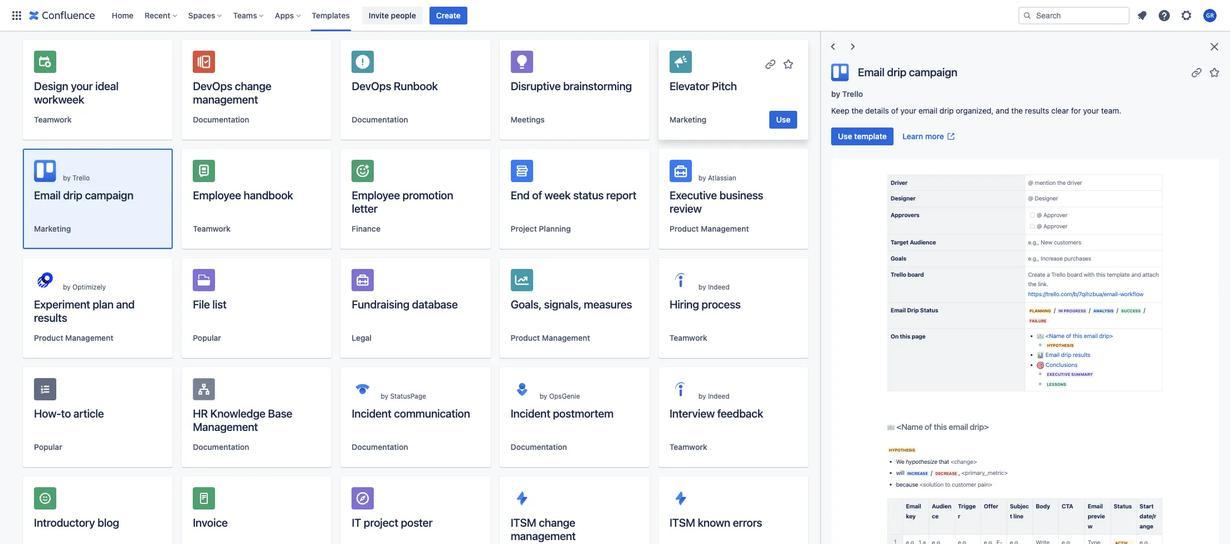 Task type: describe. For each thing, give the bounding box(es) containing it.
clear
[[1052, 106, 1069, 115]]

1 the from the left
[[852, 106, 863, 115]]

help icon image
[[1158, 9, 1171, 22]]

goals, signals, measures
[[511, 298, 632, 311]]

project
[[511, 224, 537, 233]]

list
[[212, 298, 227, 311]]

incident communication
[[352, 407, 470, 420]]

disruptive brainstorming
[[511, 80, 632, 93]]

product management for goals,
[[511, 333, 590, 343]]

by atlassian
[[699, 174, 737, 182]]

product for executive business review
[[670, 224, 699, 233]]

week
[[545, 189, 571, 202]]

to
[[61, 407, 71, 420]]

invite people button
[[362, 6, 423, 24]]

documentation for knowledge
[[193, 442, 249, 452]]

hr
[[193, 407, 208, 420]]

devops for devops change management
[[193, 80, 232, 93]]

itsm known errors
[[670, 517, 762, 529]]

itsm for itsm change management
[[511, 517, 536, 529]]

knowledge
[[210, 407, 266, 420]]

promotion
[[403, 189, 453, 202]]

templates
[[312, 10, 350, 20]]

management for business
[[701, 224, 749, 233]]

errors
[[733, 517, 762, 529]]

measures
[[584, 298, 632, 311]]

devops for devops runbook
[[352, 80, 391, 93]]

1 horizontal spatial campaign
[[909, 65, 958, 78]]

use button
[[770, 111, 797, 129]]

incident postmortem
[[511, 407, 614, 420]]

product management for executive
[[670, 224, 749, 233]]

introductory blog button
[[23, 476, 173, 544]]

itsm change management
[[511, 517, 576, 543]]

article
[[73, 407, 104, 420]]

feedback
[[717, 407, 763, 420]]

hr knowledge base management
[[193, 407, 292, 434]]

it
[[352, 517, 361, 529]]

brainstorming
[[563, 80, 632, 93]]

finance
[[352, 224, 381, 233]]

apps button
[[272, 6, 305, 24]]

project
[[364, 517, 398, 529]]

base
[[268, 407, 292, 420]]

how-to article
[[34, 407, 104, 420]]

use template
[[838, 132, 887, 141]]

your profile and preferences image
[[1204, 9, 1217, 22]]

teamwork for interview feedback
[[670, 442, 707, 452]]

elevator pitch
[[670, 80, 737, 93]]

elevator
[[670, 80, 710, 93]]

end of week status report
[[511, 189, 637, 202]]

teamwork button for design your ideal workweek
[[34, 114, 72, 125]]

ideal
[[95, 80, 119, 93]]

0 horizontal spatial campaign
[[85, 189, 133, 202]]

organized,
[[956, 106, 994, 115]]

poster
[[401, 517, 433, 529]]

recent
[[145, 10, 170, 20]]

templates link
[[308, 6, 353, 24]]

invite people
[[369, 10, 416, 20]]

how-
[[34, 407, 61, 420]]

1 horizontal spatial share link image
[[1190, 65, 1204, 79]]

management inside hr knowledge base management
[[193, 421, 258, 434]]

management for plan
[[65, 333, 113, 343]]

0 vertical spatial email
[[858, 65, 885, 78]]

interview feedback
[[670, 407, 763, 420]]

invite
[[369, 10, 389, 20]]

documentation for change
[[193, 115, 249, 124]]

by for hiring process
[[699, 283, 706, 291]]

by for incident postmortem
[[540, 392, 547, 401]]

project planning button
[[511, 223, 571, 235]]

product management button for goals,
[[511, 333, 590, 344]]

planning
[[539, 224, 571, 233]]

devops runbook
[[352, 80, 438, 93]]

hiring
[[670, 298, 699, 311]]

0 horizontal spatial share link image
[[764, 57, 777, 71]]

0 horizontal spatial drip
[[63, 189, 82, 202]]

banner containing home
[[0, 0, 1230, 31]]

your inside design your ideal workweek
[[71, 80, 93, 93]]

invoice
[[193, 517, 228, 529]]

review
[[670, 202, 702, 215]]

create
[[436, 10, 461, 20]]

change for devops change management
[[235, 80, 272, 93]]

fundraising database
[[352, 298, 458, 311]]

product for goals, signals, measures
[[511, 333, 540, 343]]

disruptive
[[511, 80, 561, 93]]

product for experiment plan and results
[[34, 333, 63, 343]]

search image
[[1023, 11, 1032, 20]]

close image
[[1208, 40, 1222, 53]]

popular for file
[[193, 333, 221, 343]]

1 horizontal spatial your
[[901, 106, 917, 115]]

by for email drip campaign
[[63, 174, 71, 182]]

by statuspage
[[381, 392, 426, 401]]

next template image
[[847, 40, 860, 53]]

end
[[511, 189, 530, 202]]

star file list image
[[305, 276, 318, 289]]

employee for employee handbook
[[193, 189, 241, 202]]

recent button
[[141, 6, 182, 24]]

invoice button
[[182, 476, 332, 544]]

1 vertical spatial email
[[34, 189, 61, 202]]

documentation for postmortem
[[511, 442, 567, 452]]

spaces
[[188, 10, 215, 20]]

meetings button
[[511, 114, 545, 125]]

business
[[720, 189, 764, 202]]

2 horizontal spatial your
[[1083, 106, 1099, 115]]

report
[[606, 189, 637, 202]]

by indeed for feedback
[[699, 392, 730, 401]]

optimizely
[[72, 283, 106, 291]]

1 vertical spatial email drip campaign
[[34, 189, 133, 202]]

executive
[[670, 189, 717, 202]]

teamwork button for hiring process
[[670, 333, 707, 344]]

meetings
[[511, 115, 545, 124]]

by for interview feedback
[[699, 392, 706, 401]]

keep
[[831, 106, 850, 115]]

by opsgenie
[[540, 392, 580, 401]]

process
[[702, 298, 741, 311]]

create link
[[429, 6, 467, 24]]

introductory
[[34, 517, 95, 529]]

employee for employee promotion letter
[[352, 189, 400, 202]]

marketing for left marketing button
[[34, 224, 71, 233]]

apps
[[275, 10, 294, 20]]

home link
[[108, 6, 137, 24]]

1 horizontal spatial by trello
[[831, 89, 863, 99]]

keep the details of your email drip organized, and the results clear for your team.
[[831, 106, 1122, 115]]

status
[[573, 189, 604, 202]]

pitch
[[712, 80, 737, 93]]

teamwork for employee handbook
[[193, 224, 231, 233]]

use template button
[[831, 128, 894, 145]]

documentation for runbook
[[352, 115, 408, 124]]

by indeed for process
[[699, 283, 730, 291]]

0 vertical spatial of
[[891, 106, 899, 115]]

teamwork button for interview feedback
[[670, 442, 707, 453]]

0 horizontal spatial marketing button
[[34, 223, 71, 235]]



Task type: locate. For each thing, give the bounding box(es) containing it.
0 vertical spatial and
[[996, 106, 1009, 115]]

of
[[891, 106, 899, 115], [532, 189, 542, 202]]

by trello
[[831, 89, 863, 99], [63, 174, 90, 182]]

teamwork button
[[34, 114, 72, 125], [193, 223, 231, 235], [670, 333, 707, 344], [670, 442, 707, 453]]

file
[[193, 298, 210, 311]]

0 horizontal spatial management
[[193, 93, 258, 106]]

1 horizontal spatial product management
[[511, 333, 590, 343]]

confluence image
[[29, 9, 95, 22], [29, 9, 95, 22]]

and right organized,
[[996, 106, 1009, 115]]

documentation button for runbook
[[352, 114, 408, 125]]

the right organized,
[[1012, 106, 1023, 115]]

team.
[[1101, 106, 1122, 115]]

teamwork button for employee handbook
[[193, 223, 231, 235]]

by for executive business review
[[699, 174, 706, 182]]

documentation button down the devops runbook
[[352, 114, 408, 125]]

popular for how-
[[34, 442, 62, 452]]

share link image
[[764, 57, 777, 71], [1190, 65, 1204, 79]]

documentation button
[[193, 114, 249, 125], [352, 114, 408, 125], [193, 442, 249, 453], [352, 442, 408, 453], [511, 442, 567, 453]]

email
[[919, 106, 938, 115]]

Search field
[[1019, 6, 1130, 24]]

2 horizontal spatial product management
[[670, 224, 749, 233]]

0 horizontal spatial product management button
[[34, 333, 113, 344]]

teamwork button down employee handbook
[[193, 223, 231, 235]]

product management for experiment
[[34, 333, 113, 343]]

1 devops from the left
[[193, 80, 232, 93]]

management for devops
[[193, 93, 258, 106]]

management
[[701, 224, 749, 233], [65, 333, 113, 343], [542, 333, 590, 343], [193, 421, 258, 434]]

0 horizontal spatial by trello
[[63, 174, 90, 182]]

1 indeed from the top
[[708, 283, 730, 291]]

1 horizontal spatial marketing
[[670, 115, 707, 124]]

itsm
[[511, 517, 536, 529], [670, 517, 695, 529]]

management down signals,
[[542, 333, 590, 343]]

1 horizontal spatial change
[[539, 517, 576, 529]]

1 vertical spatial and
[[116, 298, 135, 311]]

home
[[112, 10, 134, 20]]

2 devops from the left
[[352, 80, 391, 93]]

2 horizontal spatial product management button
[[670, 223, 749, 235]]

1 vertical spatial by trello
[[63, 174, 90, 182]]

experiment
[[34, 298, 90, 311]]

letter
[[352, 202, 378, 215]]

documentation down the devops runbook
[[352, 115, 408, 124]]

blog
[[97, 517, 119, 529]]

2 by indeed from the top
[[699, 392, 730, 401]]

1 horizontal spatial results
[[1025, 106, 1049, 115]]

1 vertical spatial marketing button
[[34, 223, 71, 235]]

0 horizontal spatial change
[[235, 80, 272, 93]]

and inside experiment plan and results
[[116, 298, 135, 311]]

1 vertical spatial change
[[539, 517, 576, 529]]

0 horizontal spatial email drip campaign
[[34, 189, 133, 202]]

2 the from the left
[[1012, 106, 1023, 115]]

0 horizontal spatial incident
[[352, 407, 392, 420]]

1 horizontal spatial email
[[858, 65, 885, 78]]

marketing button
[[670, 114, 707, 125], [34, 223, 71, 235]]

use inside use button
[[776, 115, 791, 124]]

0 horizontal spatial the
[[852, 106, 863, 115]]

product management button down executive business review
[[670, 223, 749, 235]]

2 incident from the left
[[511, 407, 551, 420]]

goals,
[[511, 298, 542, 311]]

0 vertical spatial campaign
[[909, 65, 958, 78]]

1 horizontal spatial product management button
[[511, 333, 590, 344]]

signals,
[[544, 298, 581, 311]]

0 vertical spatial drip
[[887, 65, 907, 78]]

use down star elevator pitch image
[[776, 115, 791, 124]]

change for itsm change management
[[539, 517, 576, 529]]

1 vertical spatial popular
[[34, 442, 62, 452]]

interview
[[670, 407, 715, 420]]

employee left handbook
[[193, 189, 241, 202]]

use inside use template button
[[838, 132, 852, 141]]

0 vertical spatial popular
[[193, 333, 221, 343]]

1 horizontal spatial itsm
[[670, 517, 695, 529]]

product down experiment
[[34, 333, 63, 343]]

1 horizontal spatial devops
[[352, 80, 391, 93]]

documentation button for knowledge
[[193, 442, 249, 453]]

executive business review
[[670, 189, 764, 215]]

1 vertical spatial indeed
[[708, 392, 730, 401]]

more
[[925, 132, 944, 141]]

1 horizontal spatial product
[[511, 333, 540, 343]]

of right details
[[891, 106, 899, 115]]

your left email
[[901, 106, 917, 115]]

settings icon image
[[1180, 9, 1194, 22]]

2 employee from the left
[[352, 189, 400, 202]]

product down review
[[670, 224, 699, 233]]

teamwork button down interview
[[670, 442, 707, 453]]

employee promotion letter
[[352, 189, 453, 215]]

2 indeed from the top
[[708, 392, 730, 401]]

1 vertical spatial by indeed
[[699, 392, 730, 401]]

it project poster button
[[341, 476, 491, 544]]

communication
[[394, 407, 470, 420]]

indeed up the interview feedback
[[708, 392, 730, 401]]

0 horizontal spatial and
[[116, 298, 135, 311]]

0 horizontal spatial popular button
[[34, 442, 62, 453]]

product management button down signals,
[[511, 333, 590, 344]]

documentation button for postmortem
[[511, 442, 567, 453]]

product management down experiment plan and results
[[34, 333, 113, 343]]

teamwork down workweek
[[34, 115, 72, 124]]

teamwork down employee handbook
[[193, 224, 231, 233]]

teamwork button down hiring
[[670, 333, 707, 344]]

employee inside employee promotion letter
[[352, 189, 400, 202]]

0 vertical spatial marketing
[[670, 115, 707, 124]]

by for incident communication
[[381, 392, 388, 401]]

popular button down how-
[[34, 442, 62, 453]]

2 horizontal spatial drip
[[940, 106, 954, 115]]

documentation button down incident communication
[[352, 442, 408, 453]]

your
[[71, 80, 93, 93], [901, 106, 917, 115], [1083, 106, 1099, 115]]

itsm for itsm known errors
[[670, 517, 695, 529]]

1 itsm from the left
[[511, 517, 536, 529]]

previous template image
[[826, 40, 840, 53]]

project planning
[[511, 224, 571, 233]]

management down experiment plan and results
[[65, 333, 113, 343]]

legal button
[[352, 333, 372, 344]]

opsgenie
[[549, 392, 580, 401]]

trello
[[843, 89, 863, 99], [72, 174, 90, 182]]

and right plan
[[116, 298, 135, 311]]

0 horizontal spatial trello
[[72, 174, 90, 182]]

email
[[858, 65, 885, 78], [34, 189, 61, 202]]

0 horizontal spatial of
[[532, 189, 542, 202]]

1 vertical spatial popular button
[[34, 442, 62, 453]]

product management button for experiment
[[34, 333, 113, 344]]

2 itsm from the left
[[670, 517, 695, 529]]

use for use
[[776, 115, 791, 124]]

product down goals,
[[511, 333, 540, 343]]

learn more link
[[896, 128, 962, 145]]

experiment plan and results
[[34, 298, 135, 324]]

use for use template
[[838, 132, 852, 141]]

1 vertical spatial campaign
[[85, 189, 133, 202]]

for
[[1071, 106, 1081, 115]]

documentation down hr knowledge base management
[[193, 442, 249, 452]]

product management button down experiment plan and results
[[34, 333, 113, 344]]

star elevator pitch image
[[782, 57, 795, 71]]

by indeed up process
[[699, 283, 730, 291]]

0 horizontal spatial product
[[34, 333, 63, 343]]

share link image left star elevator pitch image
[[764, 57, 777, 71]]

documentation down devops change management
[[193, 115, 249, 124]]

1 horizontal spatial the
[[1012, 106, 1023, 115]]

popular button for how-
[[34, 442, 62, 453]]

documentation down incident communication
[[352, 442, 408, 452]]

documentation button down incident postmortem
[[511, 442, 567, 453]]

1 horizontal spatial popular button
[[193, 333, 221, 344]]

product management button for executive
[[670, 223, 749, 235]]

1 horizontal spatial management
[[511, 530, 576, 543]]

banner
[[0, 0, 1230, 31]]

management for signals,
[[542, 333, 590, 343]]

hiring process
[[670, 298, 741, 311]]

management inside itsm change management button
[[511, 530, 576, 543]]

popular button down file list
[[193, 333, 221, 344]]

product management
[[670, 224, 749, 233], [34, 333, 113, 343], [511, 333, 590, 343]]

teamwork down interview
[[670, 442, 707, 452]]

1 horizontal spatial drip
[[887, 65, 907, 78]]

popular down how-
[[34, 442, 62, 452]]

workweek
[[34, 93, 84, 106]]

0 horizontal spatial email
[[34, 189, 61, 202]]

spaces button
[[185, 6, 226, 24]]

teamwork for hiring process
[[670, 333, 707, 343]]

and
[[996, 106, 1009, 115], [116, 298, 135, 311]]

statuspage
[[390, 392, 426, 401]]

1 horizontal spatial of
[[891, 106, 899, 115]]

indeed for process
[[708, 283, 730, 291]]

product management down signals,
[[511, 333, 590, 343]]

popular button
[[193, 333, 221, 344], [34, 442, 62, 453]]

change inside devops change management
[[235, 80, 272, 93]]

teamwork for design your ideal workweek
[[34, 115, 72, 124]]

incident down by statuspage on the left bottom of page
[[352, 407, 392, 420]]

1 horizontal spatial incident
[[511, 407, 551, 420]]

campaign
[[909, 65, 958, 78], [85, 189, 133, 202]]

learn more
[[903, 132, 944, 141]]

management down knowledge
[[193, 421, 258, 434]]

1 vertical spatial use
[[838, 132, 852, 141]]

teams
[[233, 10, 257, 20]]

documentation button down devops change management
[[193, 114, 249, 125]]

2 vertical spatial drip
[[63, 189, 82, 202]]

marketing for topmost marketing button
[[670, 115, 707, 124]]

product management down executive business review
[[670, 224, 749, 233]]

1 vertical spatial trello
[[72, 174, 90, 182]]

documentation button down hr knowledge base management
[[193, 442, 249, 453]]

1 vertical spatial management
[[511, 530, 576, 543]]

incident for incident postmortem
[[511, 407, 551, 420]]

management inside devops change management
[[193, 93, 258, 106]]

0 vertical spatial indeed
[[708, 283, 730, 291]]

employee
[[193, 189, 241, 202], [352, 189, 400, 202]]

incident down by opsgenie on the left of page
[[511, 407, 551, 420]]

itsm known errors button
[[659, 476, 809, 544]]

indeed up process
[[708, 283, 730, 291]]

the right keep
[[852, 106, 863, 115]]

0 horizontal spatial devops
[[193, 80, 232, 93]]

documentation for communication
[[352, 442, 408, 452]]

design your ideal workweek
[[34, 80, 119, 106]]

devops
[[193, 80, 232, 93], [352, 80, 391, 93]]

0 horizontal spatial popular
[[34, 442, 62, 452]]

1 horizontal spatial email drip campaign
[[858, 65, 958, 78]]

introductory blog
[[34, 517, 119, 529]]

documentation button for communication
[[352, 442, 408, 453]]

1 horizontal spatial use
[[838, 132, 852, 141]]

by for experiment plan and results
[[63, 283, 71, 291]]

results inside experiment plan and results
[[34, 312, 67, 324]]

employee up letter
[[352, 189, 400, 202]]

1 vertical spatial of
[[532, 189, 542, 202]]

0 horizontal spatial your
[[71, 80, 93, 93]]

1 horizontal spatial trello
[[843, 89, 863, 99]]

devops inside devops change management
[[193, 80, 232, 93]]

documentation button for change
[[193, 114, 249, 125]]

1 vertical spatial marketing
[[34, 224, 71, 233]]

of right end
[[532, 189, 542, 202]]

change inside itsm change management
[[539, 517, 576, 529]]

design
[[34, 80, 68, 93]]

0 horizontal spatial itsm
[[511, 517, 536, 529]]

by indeed up the interview feedback
[[699, 392, 730, 401]]

email drip campaign
[[858, 65, 958, 78], [34, 189, 133, 202]]

popular
[[193, 333, 221, 343], [34, 442, 62, 452]]

plan
[[93, 298, 114, 311]]

documentation down incident postmortem
[[511, 442, 567, 452]]

0 horizontal spatial results
[[34, 312, 67, 324]]

management down executive business review
[[701, 224, 749, 233]]

people
[[391, 10, 416, 20]]

change
[[235, 80, 272, 93], [539, 517, 576, 529]]

employee handbook
[[193, 189, 293, 202]]

1 horizontal spatial employee
[[352, 189, 400, 202]]

indeed for feedback
[[708, 392, 730, 401]]

1 incident from the left
[[352, 407, 392, 420]]

1 horizontal spatial and
[[996, 106, 1009, 115]]

share link image
[[287, 276, 301, 289]]

0 vertical spatial use
[[776, 115, 791, 124]]

1 employee from the left
[[193, 189, 241, 202]]

use left 'template'
[[838, 132, 852, 141]]

0 horizontal spatial employee
[[193, 189, 241, 202]]

global element
[[7, 0, 1016, 31]]

incident for incident communication
[[352, 407, 392, 420]]

0 vertical spatial by indeed
[[699, 283, 730, 291]]

share link image left star email drip campaign image at the right top of the page
[[1190, 65, 1204, 79]]

popular down file list
[[193, 333, 221, 343]]

the
[[852, 106, 863, 115], [1012, 106, 1023, 115]]

popular button for file
[[193, 333, 221, 344]]

results down experiment
[[34, 312, 67, 324]]

1 horizontal spatial marketing button
[[670, 114, 707, 125]]

template
[[855, 132, 887, 141]]

0 vertical spatial popular button
[[193, 333, 221, 344]]

0 horizontal spatial marketing
[[34, 224, 71, 233]]

teamwork button down workweek
[[34, 114, 72, 125]]

star email drip campaign image
[[1208, 65, 1222, 79]]

use
[[776, 115, 791, 124], [838, 132, 852, 141]]

known
[[698, 517, 731, 529]]

2 horizontal spatial product
[[670, 224, 699, 233]]

by indeed
[[699, 283, 730, 291], [699, 392, 730, 401]]

results left clear
[[1025, 106, 1049, 115]]

details
[[865, 106, 889, 115]]

your left ideal
[[71, 80, 93, 93]]

file list
[[193, 298, 227, 311]]

devops change management
[[193, 80, 272, 106]]

0 vertical spatial trello
[[843, 89, 863, 99]]

notification icon image
[[1136, 9, 1149, 22]]

0 vertical spatial results
[[1025, 106, 1049, 115]]

itsm inside itsm change management
[[511, 517, 536, 529]]

1 by indeed from the top
[[699, 283, 730, 291]]

finance button
[[352, 223, 381, 235]]

0 vertical spatial by trello
[[831, 89, 863, 99]]

1 vertical spatial results
[[34, 312, 67, 324]]

0 vertical spatial change
[[235, 80, 272, 93]]

0 horizontal spatial use
[[776, 115, 791, 124]]

database
[[412, 298, 458, 311]]

teamwork down hiring
[[670, 333, 707, 343]]

incident
[[352, 407, 392, 420], [511, 407, 551, 420]]

0 vertical spatial management
[[193, 93, 258, 106]]

by
[[831, 89, 841, 99], [63, 174, 71, 182], [699, 174, 706, 182], [63, 283, 71, 291], [699, 283, 706, 291], [381, 392, 388, 401], [540, 392, 547, 401], [699, 392, 706, 401]]

0 vertical spatial marketing button
[[670, 114, 707, 125]]

appswitcher icon image
[[10, 9, 23, 22]]

1 horizontal spatial popular
[[193, 333, 221, 343]]

by optimizely
[[63, 283, 106, 291]]

1 vertical spatial drip
[[940, 106, 954, 115]]

0 vertical spatial email drip campaign
[[858, 65, 958, 78]]

your right the for
[[1083, 106, 1099, 115]]

0 horizontal spatial product management
[[34, 333, 113, 343]]

management for itsm
[[511, 530, 576, 543]]



Task type: vqa. For each thing, say whether or not it's contained in the screenshot.


